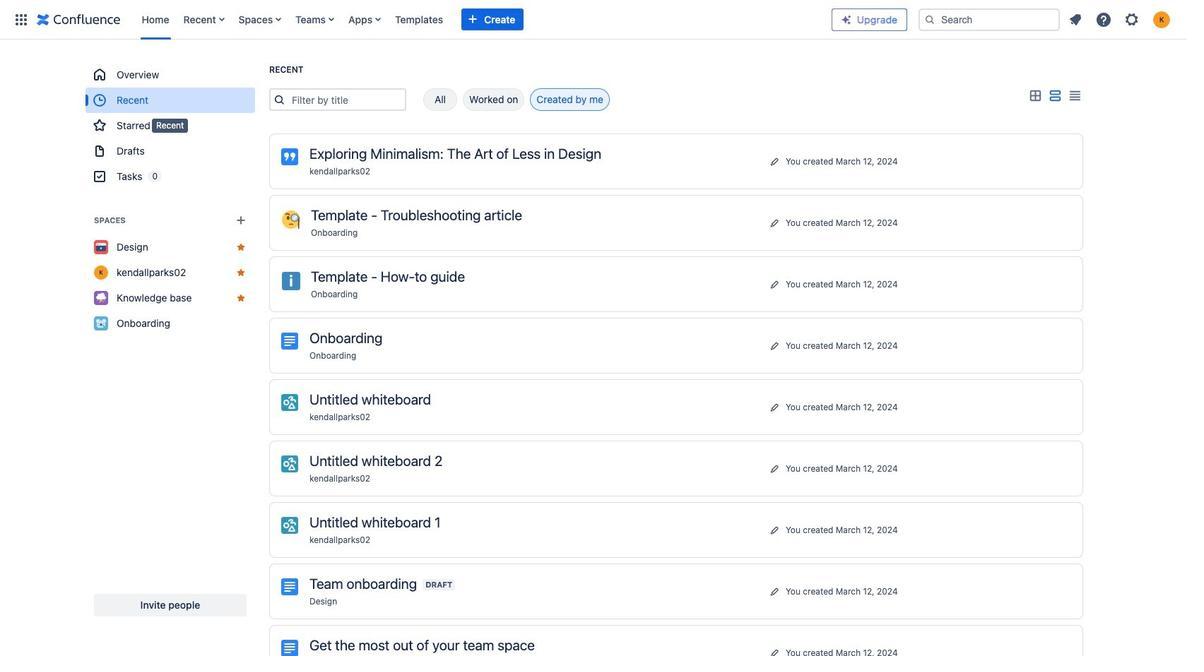 Task type: vqa. For each thing, say whether or not it's contained in the screenshot.
more actions 'image'
no



Task type: describe. For each thing, give the bounding box(es) containing it.
1 page image from the top
[[281, 333, 298, 350]]

Filter by title field
[[288, 90, 405, 110]]

premium image
[[841, 14, 852, 25]]

1 unstar this space image from the top
[[235, 242, 247, 253]]

notification icon image
[[1067, 11, 1084, 28]]

page image
[[281, 579, 298, 596]]

whiteboard image
[[281, 456, 298, 473]]

list for premium image
[[1063, 7, 1179, 32]]

global element
[[8, 0, 832, 39]]

1 whiteboard image from the top
[[281, 394, 298, 411]]

help icon image
[[1095, 11, 1112, 28]]

Search field
[[919, 8, 1060, 31]]



Task type: locate. For each thing, give the bounding box(es) containing it.
banner
[[0, 0, 1187, 40]]

0 horizontal spatial list
[[135, 0, 832, 39]]

1 horizontal spatial list
[[1063, 7, 1179, 32]]

2 page image from the top
[[281, 640, 298, 657]]

blog image
[[281, 148, 298, 165]]

whiteboard image
[[281, 394, 298, 411], [281, 517, 298, 534]]

list for appswitcher icon
[[135, 0, 832, 39]]

tab list
[[406, 88, 610, 111]]

1 vertical spatial whiteboard image
[[281, 517, 298, 534]]

search image
[[924, 14, 936, 25]]

1 vertical spatial unstar this space image
[[235, 267, 247, 278]]

your profile and preferences image
[[1153, 11, 1170, 28]]

2 vertical spatial unstar this space image
[[235, 293, 247, 304]]

create a space image
[[233, 212, 249, 229]]

0 vertical spatial unstar this space image
[[235, 242, 247, 253]]

3 unstar this space image from the top
[[235, 293, 247, 304]]

whiteboard image up page image
[[281, 517, 298, 534]]

whiteboard image up whiteboard icon
[[281, 394, 298, 411]]

page image down page image
[[281, 640, 298, 657]]

2 unstar this space image from the top
[[235, 267, 247, 278]]

0 vertical spatial whiteboard image
[[281, 394, 298, 411]]

:information_source: image
[[282, 272, 300, 290]]

group
[[86, 62, 255, 189]]

page image down :information_source: image
[[281, 333, 298, 350]]

settings icon image
[[1124, 11, 1141, 28]]

0 vertical spatial page image
[[281, 333, 298, 350]]

cards image
[[1027, 87, 1044, 104]]

compact list image
[[1066, 87, 1083, 104]]

:face_with_monocle: image
[[282, 211, 300, 229], [282, 211, 300, 229]]

appswitcher icon image
[[13, 11, 30, 28]]

page image
[[281, 333, 298, 350], [281, 640, 298, 657]]

:information_source: image
[[282, 272, 300, 290]]

2 whiteboard image from the top
[[281, 517, 298, 534]]

None search field
[[919, 8, 1060, 31]]

1 vertical spatial page image
[[281, 640, 298, 657]]

confluence image
[[37, 11, 120, 28], [37, 11, 120, 28]]

list image
[[1047, 87, 1064, 104]]

list
[[135, 0, 832, 39], [1063, 7, 1179, 32]]

unstar this space image
[[235, 242, 247, 253], [235, 267, 247, 278], [235, 293, 247, 304]]



